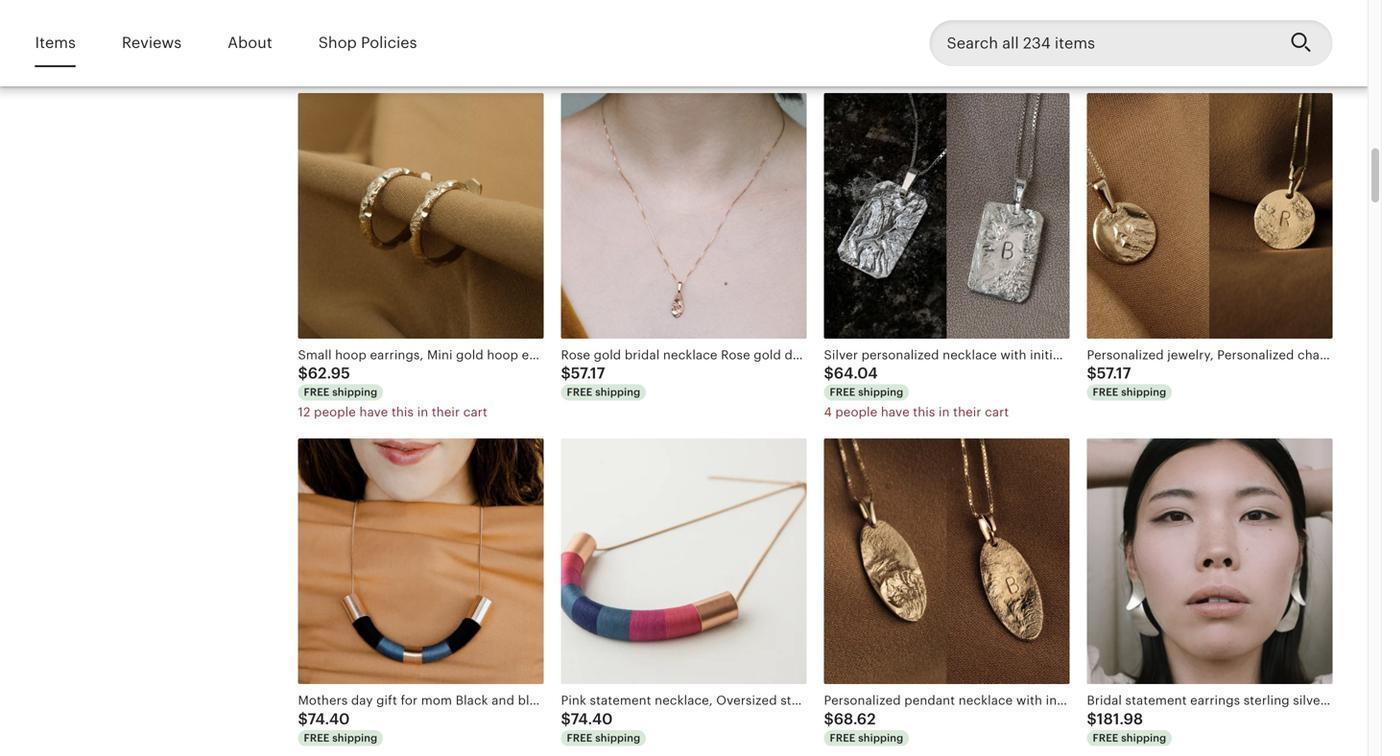 Task type: vqa. For each thing, say whether or not it's contained in the screenshot.
left IN
yes



Task type: describe. For each thing, give the bounding box(es) containing it.
cart for 62.95
[[463, 405, 487, 419]]

$ 57.17 free shipping for personalized jewelry, personalized charm necklace, personalized chain with engraving, box chain gold letter necklace, custom letter necklace image
[[1087, 365, 1166, 398]]

personalized jewelry, personalized charm necklace, personalized chain with engraving, box chain gold letter necklace, custom letter necklace image
[[1087, 93, 1333, 339]]

mothers day gift for mom black and blue statement necklace minimalist statement necklace chunky bib necklace short chunky necklace for women image
[[298, 439, 544, 684]]

shipping inside the $ 64.04 free shipping 4 people have this in their cart
[[858, 386, 903, 398]]

$ 57.17 free shipping for rose gold bridal necklace rose gold drop necklace dainty rose gold necklace pink gold necklace elegant necklace rose gold teardrop necklace image
[[561, 365, 640, 398]]

$ 64.04 free shipping 4 people have this in their cart
[[824, 365, 1009, 419]]

pink statement necklace, oversized statement necklace chunky necklace for women, colourful bold necklace, african american jewelry gifts image
[[561, 439, 807, 684]]

people for 67.53
[[1101, 59, 1143, 74]]

shipping inside $ 62.95 free shipping 12 people have this in their cart
[[332, 386, 377, 398]]

$ for rose gold bridal necklace rose gold drop necklace dainty rose gold necklace pink gold necklace elegant necklace rose gold teardrop necklace image
[[561, 365, 571, 382]]

free inside $ 68.62 free shipping
[[830, 732, 856, 744]]

rose gold bridal necklace rose gold drop necklace dainty rose gold necklace pink gold necklace elegant necklace rose gold teardrop necklace image
[[561, 93, 807, 339]]

shipping inside "$ 181.98 free shipping"
[[1121, 732, 1166, 744]]

$ for mothers day gift for mom black and blue statement necklace minimalist statement necklace chunky bib necklace short chunky necklace for women image
[[298, 710, 308, 728]]

about link
[[228, 21, 272, 65]]

$ 74.40 free shipping for mothers day gift for mom black and blue statement necklace minimalist statement necklace chunky bib necklace short chunky necklace for women image
[[298, 710, 377, 744]]

$ 68.62 free shipping
[[824, 710, 903, 744]]

have for 62.95
[[359, 405, 388, 419]]

free inside the $ 64.04 free shipping 4 people have this in their cart
[[830, 386, 856, 398]]

67.53 inside $ 67.53 free shipping 11 people have this in their cart
[[1097, 19, 1137, 36]]

4
[[824, 405, 832, 419]]

shop
[[318, 34, 357, 52]]

$ 74.40 free shipping for pink statement necklace, oversized statement necklace chunky necklace for women, colourful bold necklace, african american jewelry gifts image
[[561, 710, 640, 744]]

in for 64.04
[[939, 405, 950, 419]]

Search all 234 items text field
[[930, 20, 1275, 66]]

$ for personalized jewelry, personalized charm necklace, personalized chain with engraving, box chain gold letter necklace, custom letter necklace image
[[1087, 365, 1097, 382]]

$ for pink statement necklace, oversized statement necklace chunky necklace for women, colourful bold necklace, african american jewelry gifts image
[[561, 710, 571, 728]]

silver personalized necklace with initial, custom necklace silver rectangle pendant, personalized pendant necklace, engraved gift for her image
[[824, 93, 1070, 339]]

68.62
[[834, 710, 876, 728]]

bridal statement earrings sterling silver sculptural earrings, big drop earrings solid sterling silver earrings set of 2 big silver earrings image
[[1087, 439, 1333, 684]]

74.40 for pink statement necklace, oversized statement necklace chunky necklace for women, colourful bold necklace, african american jewelry gifts image
[[571, 710, 613, 728]]

their for 62.95
[[432, 405, 460, 419]]

12
[[298, 405, 310, 419]]

57.17 for rose gold bridal necklace rose gold drop necklace dainty rose gold necklace pink gold necklace elegant necklace rose gold teardrop necklace image
[[571, 365, 605, 382]]

67.53 free shipping
[[304, 19, 377, 52]]

this for 62.95
[[392, 405, 414, 419]]

shipping inside 67.53 free shipping
[[332, 40, 377, 52]]

this for 64.04
[[913, 405, 935, 419]]



Task type: locate. For each thing, give the bounding box(es) containing it.
in
[[1204, 59, 1215, 74], [417, 405, 428, 419], [939, 405, 950, 419]]

people inside $ 67.53 free shipping 11 people have this in their cart
[[1101, 59, 1143, 74]]

personalized pendant necklace with initial, trendy gold necklace, oval pendant, oval necklace gold initial pendant necklace, engraved letter image
[[824, 439, 1070, 684]]

their for 67.53
[[1219, 59, 1247, 74]]

have for 67.53
[[1146, 59, 1175, 74]]

2 $ 74.40 free shipping from the left
[[561, 710, 640, 744]]

0 horizontal spatial their
[[432, 405, 460, 419]]

this inside $ 62.95 free shipping 12 people have this in their cart
[[392, 405, 414, 419]]

0 horizontal spatial $ 57.17 free shipping
[[561, 365, 640, 398]]

1 $ 74.40 free shipping from the left
[[298, 710, 377, 744]]

1 57.17 from the left
[[571, 365, 605, 382]]

74.40 for mothers day gift for mom black and blue statement necklace minimalist statement necklace chunky bib necklace short chunky necklace for women image
[[308, 710, 350, 728]]

have right 11
[[1146, 59, 1175, 74]]

1 67.53 from the left
[[308, 19, 348, 36]]

$ 57.17 free shipping
[[561, 365, 640, 398], [1087, 365, 1166, 398]]

$ inside "$ 181.98 free shipping"
[[1087, 710, 1097, 728]]

1 horizontal spatial $ 57.17 free shipping
[[1087, 365, 1166, 398]]

2 horizontal spatial people
[[1101, 59, 1143, 74]]

people
[[1101, 59, 1143, 74], [314, 405, 356, 419], [835, 405, 878, 419]]

have inside $ 62.95 free shipping 12 people have this in their cart
[[359, 405, 388, 419]]

items link
[[35, 21, 76, 65]]

2 horizontal spatial cart
[[1250, 59, 1274, 74]]

reviews link
[[122, 21, 181, 65]]

cart inside the $ 64.04 free shipping 4 people have this in their cart
[[985, 405, 1009, 419]]

have right 12
[[359, 405, 388, 419]]

$ inside $ 67.53 free shipping 11 people have this in their cart
[[1087, 19, 1097, 36]]

free inside $ 62.95 free shipping 12 people have this in their cart
[[304, 386, 330, 398]]

2 horizontal spatial have
[[1146, 59, 1175, 74]]

this
[[1178, 59, 1201, 74], [392, 405, 414, 419], [913, 405, 935, 419]]

1 horizontal spatial people
[[835, 405, 878, 419]]

0 horizontal spatial 67.53
[[308, 19, 348, 36]]

policies
[[361, 34, 417, 52]]

1 horizontal spatial this
[[913, 405, 935, 419]]

67.53 left policies
[[308, 19, 348, 36]]

people inside the $ 64.04 free shipping 4 people have this in their cart
[[835, 405, 878, 419]]

people right 12
[[314, 405, 356, 419]]

people for 64.04
[[835, 405, 878, 419]]

0 horizontal spatial 57.17
[[571, 365, 605, 382]]

in inside $ 67.53 free shipping 11 people have this in their cart
[[1204, 59, 1215, 74]]

cart inside $ 67.53 free shipping 11 people have this in their cart
[[1250, 59, 1274, 74]]

62.95
[[308, 365, 350, 382]]

cart inside $ 62.95 free shipping 12 people have this in their cart
[[463, 405, 487, 419]]

people inside $ 62.95 free shipping 12 people have this in their cart
[[314, 405, 356, 419]]

in inside $ 62.95 free shipping 12 people have this in their cart
[[417, 405, 428, 419]]

have right 4 on the bottom right of page
[[881, 405, 910, 419]]

cart
[[1250, 59, 1274, 74], [463, 405, 487, 419], [985, 405, 1009, 419]]

in inside the $ 64.04 free shipping 4 people have this in their cart
[[939, 405, 950, 419]]

57.17 for personalized jewelry, personalized charm necklace, personalized chain with engraving, box chain gold letter necklace, custom letter necklace image
[[1097, 365, 1131, 382]]

$
[[1087, 19, 1097, 36], [298, 365, 308, 382], [561, 365, 571, 382], [824, 365, 834, 382], [1087, 365, 1097, 382], [298, 710, 308, 728], [561, 710, 571, 728], [824, 710, 834, 728], [1087, 710, 1097, 728]]

2 horizontal spatial this
[[1178, 59, 1201, 74]]

0 horizontal spatial cart
[[463, 405, 487, 419]]

shipping inside $ 68.62 free shipping
[[858, 732, 903, 744]]

people right 11
[[1101, 59, 1143, 74]]

their inside the $ 64.04 free shipping 4 people have this in their cart
[[953, 405, 981, 419]]

1 horizontal spatial 57.17
[[1097, 365, 1131, 382]]

64.04
[[834, 365, 878, 382]]

have for 64.04
[[881, 405, 910, 419]]

0 horizontal spatial in
[[417, 405, 428, 419]]

in for 67.53
[[1204, 59, 1215, 74]]

have inside $ 67.53 free shipping 11 people have this in their cart
[[1146, 59, 1175, 74]]

2 $ 57.17 free shipping from the left
[[1087, 365, 1166, 398]]

$ inside the $ 64.04 free shipping 4 people have this in their cart
[[824, 365, 834, 382]]

this inside the $ 64.04 free shipping 4 people have this in their cart
[[913, 405, 935, 419]]

this for 67.53
[[1178, 59, 1201, 74]]

0 horizontal spatial this
[[392, 405, 414, 419]]

their inside $ 67.53 free shipping 11 people have this in their cart
[[1219, 59, 1247, 74]]

1 74.40 from the left
[[308, 710, 350, 728]]

2 57.17 from the left
[[1097, 365, 1131, 382]]

free
[[304, 40, 330, 52], [1093, 40, 1118, 52], [304, 386, 330, 398], [567, 386, 593, 398], [830, 386, 856, 398], [1093, 386, 1118, 398], [304, 732, 330, 744], [567, 732, 593, 744], [830, 732, 856, 744], [1093, 732, 1118, 744]]

have inside the $ 64.04 free shipping 4 people have this in their cart
[[881, 405, 910, 419]]

0 horizontal spatial 74.40
[[308, 710, 350, 728]]

2 horizontal spatial their
[[1219, 59, 1247, 74]]

shop policies link
[[318, 21, 417, 65]]

small hoop earrings, mini gold hoop earrings, mini creoles gold, hammered hoops, tiny hoop earrings, dainty gold earrings hoop, gift for her image
[[298, 93, 544, 339]]

1 horizontal spatial cart
[[985, 405, 1009, 419]]

1 horizontal spatial 67.53
[[1097, 19, 1137, 36]]

have
[[1146, 59, 1175, 74], [359, 405, 388, 419], [881, 405, 910, 419]]

cart for 64.04
[[985, 405, 1009, 419]]

their
[[1219, 59, 1247, 74], [432, 405, 460, 419], [953, 405, 981, 419]]

$ 74.40 free shipping
[[298, 710, 377, 744], [561, 710, 640, 744]]

free inside 67.53 free shipping
[[304, 40, 330, 52]]

1 horizontal spatial in
[[939, 405, 950, 419]]

11
[[1087, 59, 1097, 74]]

their for 64.04
[[953, 405, 981, 419]]

shop policies
[[318, 34, 417, 52]]

shipping
[[332, 40, 377, 52], [1121, 40, 1166, 52], [332, 386, 377, 398], [595, 386, 640, 398], [858, 386, 903, 398], [1121, 386, 1166, 398], [332, 732, 377, 744], [595, 732, 640, 744], [858, 732, 903, 744], [1121, 732, 1166, 744]]

181.98
[[1097, 710, 1143, 728]]

people for 62.95
[[314, 405, 356, 419]]

$ 181.98 free shipping
[[1087, 710, 1166, 744]]

this inside $ 67.53 free shipping 11 people have this in their cart
[[1178, 59, 1201, 74]]

0 horizontal spatial have
[[359, 405, 388, 419]]

$ inside $ 62.95 free shipping 12 people have this in their cart
[[298, 365, 308, 382]]

$ for bridal statement earrings sterling silver sculptural earrings, big drop earrings solid sterling silver earrings set of 2 big silver earrings image
[[1087, 710, 1097, 728]]

$ 67.53 free shipping 11 people have this in their cart
[[1087, 19, 1274, 74]]

1 horizontal spatial 74.40
[[571, 710, 613, 728]]

free inside $ 67.53 free shipping 11 people have this in their cart
[[1093, 40, 1118, 52]]

1 horizontal spatial their
[[953, 405, 981, 419]]

about
[[228, 34, 272, 52]]

free inside "$ 181.98 free shipping"
[[1093, 732, 1118, 744]]

shipping inside $ 67.53 free shipping 11 people have this in their cart
[[1121, 40, 1166, 52]]

$ inside $ 68.62 free shipping
[[824, 710, 834, 728]]

in for 62.95
[[417, 405, 428, 419]]

people right 4 on the bottom right of page
[[835, 405, 878, 419]]

2 74.40 from the left
[[571, 710, 613, 728]]

2 horizontal spatial in
[[1204, 59, 1215, 74]]

1 horizontal spatial $ 74.40 free shipping
[[561, 710, 640, 744]]

1 $ 57.17 free shipping from the left
[[561, 365, 640, 398]]

67.53
[[308, 19, 348, 36], [1097, 19, 1137, 36]]

67.53 up 11
[[1097, 19, 1137, 36]]

0 horizontal spatial people
[[314, 405, 356, 419]]

$ 62.95 free shipping 12 people have this in their cart
[[298, 365, 487, 419]]

2 67.53 from the left
[[1097, 19, 1137, 36]]

$ for personalized pendant necklace with initial, trendy gold necklace, oval pendant, oval necklace gold initial pendant necklace, engraved letter image at the bottom
[[824, 710, 834, 728]]

1 horizontal spatial have
[[881, 405, 910, 419]]

57.17
[[571, 365, 605, 382], [1097, 365, 1131, 382]]

cart for 67.53
[[1250, 59, 1274, 74]]

0 horizontal spatial $ 74.40 free shipping
[[298, 710, 377, 744]]

67.53 inside 67.53 free shipping
[[308, 19, 348, 36]]

their inside $ 62.95 free shipping 12 people have this in their cart
[[432, 405, 460, 419]]

reviews
[[122, 34, 181, 52]]

items
[[35, 34, 76, 52]]

74.40
[[308, 710, 350, 728], [571, 710, 613, 728]]



